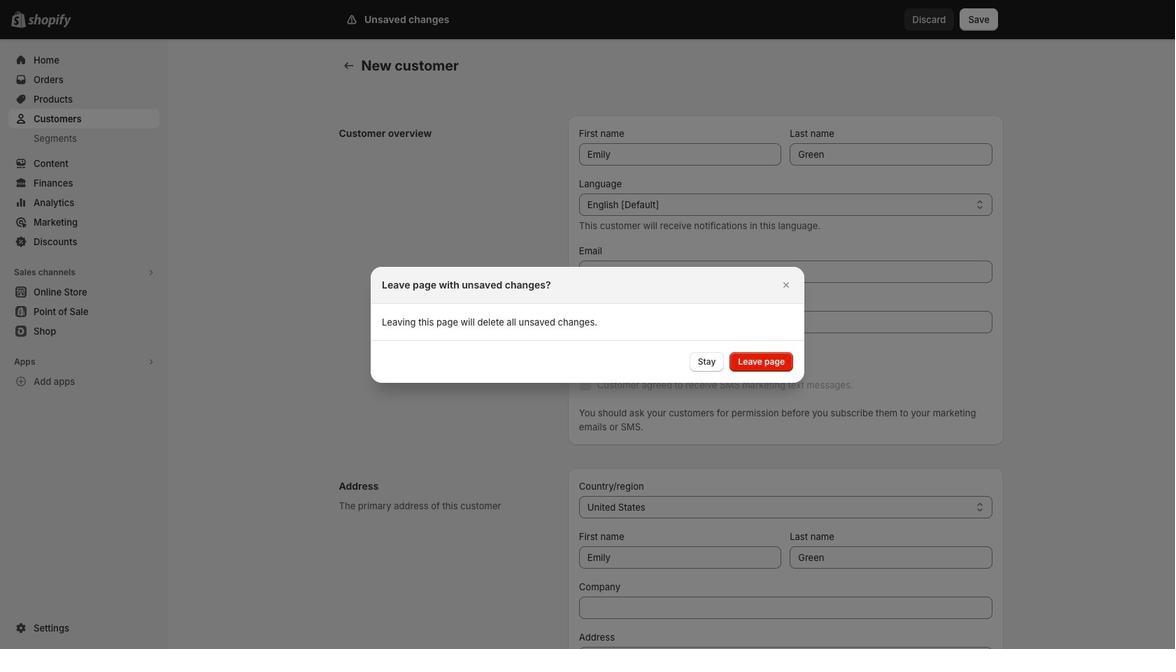 Task type: locate. For each thing, give the bounding box(es) containing it.
dialog
[[0, 267, 1175, 383]]

shopify image
[[31, 14, 74, 28]]



Task type: vqa. For each thing, say whether or not it's contained in the screenshot.
dialog
yes



